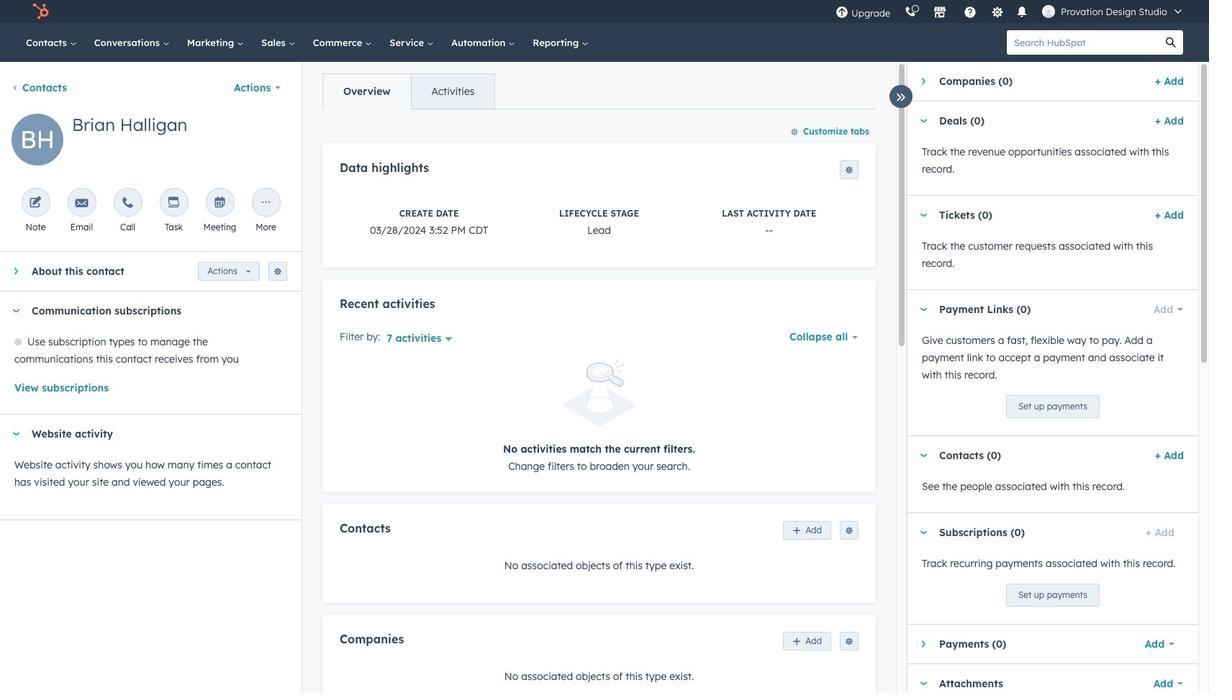 Task type: describe. For each thing, give the bounding box(es) containing it.
manage card settings image
[[273, 268, 282, 276]]

call image
[[121, 196, 134, 210]]

task image
[[167, 196, 180, 210]]



Task type: vqa. For each thing, say whether or not it's contained in the screenshot.
the "More" image
yes



Task type: locate. For each thing, give the bounding box(es) containing it.
menu
[[828, 0, 1192, 23]]

email image
[[75, 196, 88, 210]]

marketplaces image
[[934, 6, 946, 19]]

note image
[[29, 196, 42, 210]]

caret image
[[922, 77, 925, 86], [14, 267, 18, 276], [919, 308, 928, 311], [12, 309, 20, 313], [922, 640, 925, 648]]

meeting image
[[213, 196, 226, 210]]

more image
[[259, 196, 272, 210]]

caret image
[[919, 119, 928, 123], [919, 213, 928, 217], [12, 432, 20, 436], [919, 454, 928, 457], [919, 531, 928, 534], [919, 682, 928, 686]]

alert
[[340, 360, 859, 475]]

navigation
[[322, 73, 495, 109]]

Search HubSpot search field
[[1007, 30, 1159, 55]]

james peterson image
[[1042, 5, 1055, 18]]



